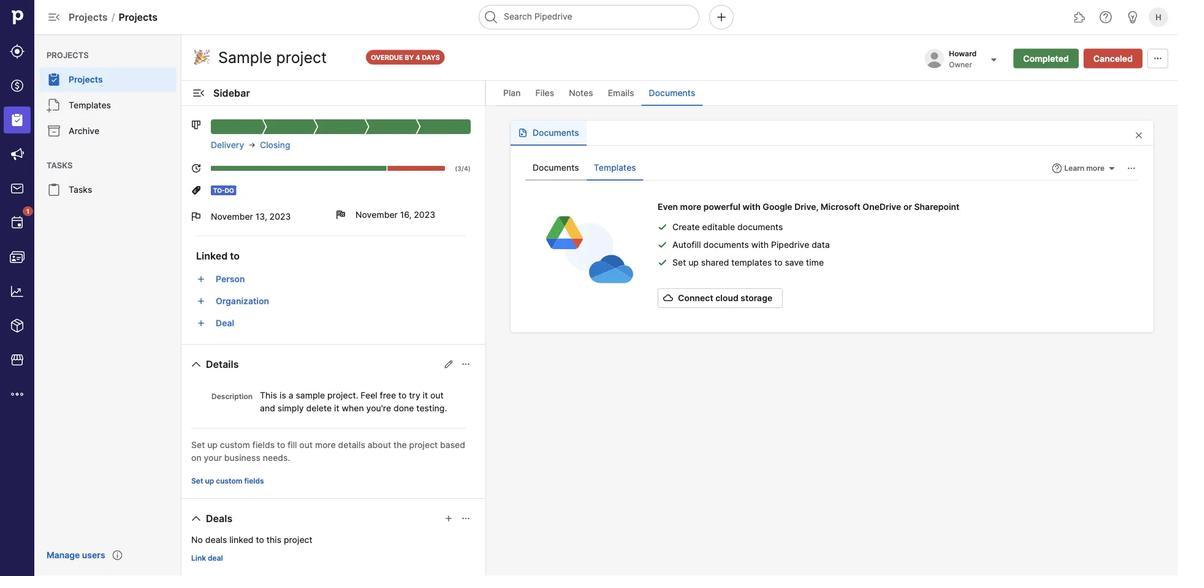 Task type: locate. For each thing, give the bounding box(es) containing it.
archive
[[69, 126, 99, 136]]

leads image
[[10, 44, 25, 59]]

info image
[[113, 551, 122, 561]]

1 horizontal spatial november
[[356, 210, 398, 220]]

1 horizontal spatial /
[[462, 165, 464, 172]]

1 horizontal spatial 4
[[464, 165, 468, 172]]

learn more
[[1064, 164, 1105, 173]]

out inside "set up custom fields to fill out more details about the project based on your business needs."
[[299, 440, 313, 451]]

color undefined image inside archive link
[[47, 124, 61, 139]]

0 horizontal spatial templates
[[69, 100, 111, 111]]

h button
[[1146, 5, 1171, 29]]

color undefined image inside templates link
[[47, 98, 61, 113]]

fields inside button
[[244, 477, 264, 486]]

more actions image
[[1127, 164, 1137, 173]]

color active image down linked
[[196, 275, 206, 284]]

2 vertical spatial color undefined image
[[10, 216, 25, 230]]

1 vertical spatial out
[[299, 440, 313, 451]]

color primary image inside details button
[[189, 357, 204, 372]]

projects / projects
[[69, 11, 158, 23]]

1 color undefined image from the top
[[47, 98, 61, 113]]

custom down business
[[216, 477, 243, 486]]

set down on
[[191, 477, 203, 486]]

1 vertical spatial up
[[207, 440, 218, 451]]

up up your
[[207, 440, 218, 451]]

with
[[743, 202, 761, 212], [751, 240, 769, 250]]

set for set up custom fields to fill out more details about the project based on your business needs.
[[191, 440, 205, 451]]

1 vertical spatial color active image
[[196, 297, 206, 307]]

custom inside set up custom fields button
[[216, 477, 243, 486]]

november inside button
[[211, 212, 253, 222]]

2023 right 13,
[[269, 212, 291, 222]]

0 vertical spatial templates
[[69, 100, 111, 111]]

projects image
[[10, 113, 25, 128]]

more for learn
[[1086, 164, 1105, 173]]

1 color active image from the top
[[196, 275, 206, 284]]

menu item
[[0, 103, 34, 137]]

0 vertical spatial color active image
[[196, 275, 206, 284]]

color undefined image inside projects 'link'
[[47, 72, 61, 87]]

tasks link
[[39, 178, 177, 202]]

0 horizontal spatial 4
[[416, 53, 420, 61]]

2 color positive image from the top
[[658, 240, 668, 250]]

1 vertical spatial templates
[[594, 163, 636, 173]]

project
[[409, 440, 438, 451], [284, 535, 312, 546]]

it
[[423, 390, 428, 401], [334, 403, 339, 414]]

color positive image down 'even'
[[658, 222, 668, 232]]

color undefined image left archive
[[47, 124, 61, 139]]

november
[[356, 210, 398, 220], [211, 212, 253, 222]]

color undefined image right sales inbox icon on the left of page
[[47, 183, 61, 197]]

time
[[806, 257, 824, 268]]

1 vertical spatial color positive image
[[658, 240, 668, 250]]

set right color positive icon
[[672, 257, 686, 268]]

project right the this
[[284, 535, 312, 546]]

overdue
[[371, 53, 403, 61]]

1 vertical spatial more
[[680, 202, 701, 212]]

0 vertical spatial color undefined image
[[47, 72, 61, 87]]

Search Pipedrive field
[[479, 5, 699, 29]]

person
[[216, 274, 245, 285]]

color undefined image for templates
[[47, 98, 61, 113]]

2023 inside button
[[269, 212, 291, 222]]

create
[[672, 222, 700, 232]]

deals image
[[10, 78, 25, 93]]

november inside "button"
[[356, 210, 398, 220]]

home image
[[8, 8, 26, 26]]

more for even
[[680, 202, 701, 212]]

documents down "create editable documents"
[[703, 240, 749, 250]]

up for set up custom fields
[[205, 477, 214, 486]]

custom for set up custom fields
[[216, 477, 243, 486]]

color undefined image inside tasks link
[[47, 183, 61, 197]]

products image
[[10, 319, 25, 333]]

fields for set up custom fields
[[244, 477, 264, 486]]

2023 for november 16, 2023
[[414, 210, 435, 220]]

november left 13,
[[211, 212, 253, 222]]

fields inside "set up custom fields to fill out more details about the project based on your business needs."
[[252, 440, 275, 451]]

fields
[[252, 440, 275, 451], [244, 477, 264, 486]]

manage
[[47, 551, 80, 561]]

set inside button
[[191, 477, 203, 486]]

manage users button
[[39, 545, 113, 567]]

0 horizontal spatial project
[[284, 535, 312, 546]]

more right learn
[[1086, 164, 1105, 173]]

2 vertical spatial set
[[191, 477, 203, 486]]

1 vertical spatial fields
[[244, 477, 264, 486]]

custom inside "set up custom fields to fill out more details about the project based on your business needs."
[[220, 440, 250, 451]]

linked
[[196, 250, 228, 262]]

0 vertical spatial color undefined image
[[47, 98, 61, 113]]

color undefined image right 'deals' image
[[47, 72, 61, 87]]

2023 right 16,
[[414, 210, 435, 220]]

1 vertical spatial documents
[[533, 128, 579, 138]]

color active image left organization at the left of page
[[196, 297, 206, 307]]

color undefined image for archive
[[47, 124, 61, 139]]

november left 16,
[[356, 210, 398, 220]]

1 vertical spatial /
[[462, 165, 464, 172]]

0 vertical spatial project
[[409, 440, 438, 451]]

0 horizontal spatial more
[[315, 440, 336, 451]]

data
[[812, 240, 830, 250]]

more inside button
[[1086, 164, 1105, 173]]

0 vertical spatial set
[[672, 257, 686, 268]]

simply
[[278, 403, 304, 414]]

/ right ( at the left
[[462, 165, 464, 172]]

color active image for organization
[[196, 297, 206, 307]]

color active image for deal
[[196, 319, 206, 329]]

archive link
[[39, 119, 177, 143]]

2023
[[414, 210, 435, 220], [269, 212, 291, 222]]

to
[[230, 250, 240, 262], [774, 257, 783, 268], [398, 390, 407, 401], [277, 440, 285, 451], [256, 535, 264, 546]]

0 vertical spatial /
[[111, 11, 115, 23]]

set
[[672, 257, 686, 268], [191, 440, 205, 451], [191, 477, 203, 486]]

set up custom fields button
[[186, 474, 269, 489]]

deals
[[206, 513, 232, 525]]

out up testing.
[[430, 390, 444, 401]]

documents
[[737, 222, 783, 232], [703, 240, 749, 250]]

with up templates
[[751, 240, 769, 250]]

color undefined image right projects icon
[[47, 98, 61, 113]]

plan
[[503, 88, 521, 98]]

1 vertical spatial documents
[[703, 240, 749, 250]]

set up custom fields link
[[186, 474, 269, 489]]

sidebar
[[213, 87, 250, 99]]

projects
[[69, 11, 108, 23], [119, 11, 158, 23], [47, 50, 89, 60], [69, 74, 103, 85]]

menu
[[34, 34, 181, 577]]

color undefined image up contacts image
[[10, 216, 25, 230]]

out
[[430, 390, 444, 401], [299, 440, 313, 451]]

color positive image
[[658, 222, 668, 232], [658, 240, 668, 250]]

deals
[[205, 535, 227, 546]]

campaigns image
[[10, 147, 25, 162]]

color positive image up color positive icon
[[658, 240, 668, 250]]

color active image left the deal
[[196, 319, 206, 329]]

3
[[457, 165, 462, 172]]

0 vertical spatial with
[[743, 202, 761, 212]]

color undefined image
[[47, 72, 61, 87], [47, 183, 61, 197], [10, 216, 25, 230]]

google
[[763, 202, 792, 212]]

color primary image
[[1151, 54, 1165, 63], [1132, 131, 1146, 140], [248, 140, 256, 150], [661, 294, 676, 303], [444, 360, 454, 370], [461, 360, 471, 370], [189, 512, 204, 527], [444, 514, 454, 524]]

1 horizontal spatial templates
[[594, 163, 636, 173]]

0 vertical spatial custom
[[220, 440, 250, 451]]

0 horizontal spatial it
[[334, 403, 339, 414]]

cloud
[[715, 293, 739, 304]]

notes
[[569, 88, 593, 98]]

powerful
[[704, 202, 741, 212]]

color active image
[[196, 275, 206, 284], [196, 297, 206, 307], [196, 319, 206, 329]]

up inside button
[[205, 477, 214, 486]]

color undefined image
[[47, 98, 61, 113], [47, 124, 61, 139]]

2 vertical spatial color active image
[[196, 319, 206, 329]]

feel
[[361, 390, 377, 401]]

1 horizontal spatial 2023
[[414, 210, 435, 220]]

1 vertical spatial set
[[191, 440, 205, 451]]

project.
[[327, 390, 358, 401]]

0 horizontal spatial 2023
[[269, 212, 291, 222]]

1 horizontal spatial more
[[680, 202, 701, 212]]

1 vertical spatial project
[[284, 535, 312, 546]]

2023 inside "button"
[[414, 210, 435, 220]]

overdue by 4 days
[[371, 53, 440, 61]]

november 13, 2023 button
[[191, 203, 326, 231]]

2 vertical spatial up
[[205, 477, 214, 486]]

project right 'the'
[[409, 440, 438, 451]]

documents up autofill documents with pipedrive data
[[737, 222, 783, 232]]

sales inbox image
[[10, 181, 25, 196]]

up down your
[[205, 477, 214, 486]]

up down autofill at top
[[688, 257, 699, 268]]

2 vertical spatial more
[[315, 440, 336, 451]]

contacts image
[[10, 250, 25, 265]]

/ right "menu toggle" icon
[[111, 11, 115, 23]]

color primary image
[[191, 86, 206, 101], [191, 120, 201, 130], [518, 128, 528, 138], [191, 164, 201, 173], [1052, 164, 1062, 173], [1107, 164, 1117, 173], [191, 186, 201, 196], [336, 210, 346, 220], [191, 212, 201, 222], [189, 357, 204, 372], [461, 514, 471, 524]]

1 color positive image from the top
[[658, 222, 668, 232]]

1 vertical spatial color undefined image
[[47, 124, 61, 139]]

shared
[[701, 257, 729, 268]]

project inside "set up custom fields to fill out more details about the project based on your business needs."
[[409, 440, 438, 451]]

color primary image inside november 13, 2023 button
[[191, 212, 201, 222]]

more up create
[[680, 202, 701, 212]]

more left details
[[315, 440, 336, 451]]

more image
[[10, 387, 25, 402]]

templates link
[[39, 93, 177, 118]]

1 vertical spatial custom
[[216, 477, 243, 486]]

out inside this is a sample project. feel free to try it out and simply delete it when you're done testing.
[[430, 390, 444, 401]]

insights image
[[10, 284, 25, 299]]

2 color undefined image from the top
[[47, 124, 61, 139]]

color undefined image for projects
[[47, 72, 61, 87]]

up inside "set up custom fields to fill out more details about the project based on your business needs."
[[207, 440, 218, 451]]

set inside "set up custom fields to fill out more details about the project based on your business needs."
[[191, 440, 205, 451]]

with left google
[[743, 202, 761, 212]]

templates
[[69, 100, 111, 111], [594, 163, 636, 173]]

pipedrive
[[771, 240, 809, 250]]

set up custom fields to fill out more details about the project based on your business needs.
[[191, 440, 465, 463]]

organization button
[[211, 292, 471, 311]]

by
[[405, 53, 414, 61]]

learn more button
[[1050, 161, 1119, 176]]

3 color active image from the top
[[196, 319, 206, 329]]

0 horizontal spatial out
[[299, 440, 313, 451]]

set up on
[[191, 440, 205, 451]]

1 horizontal spatial it
[[423, 390, 428, 401]]

4 right by
[[416, 53, 420, 61]]

2 color active image from the top
[[196, 297, 206, 307]]

1 horizontal spatial out
[[430, 390, 444, 401]]

to left the this
[[256, 535, 264, 546]]

autofill
[[672, 240, 701, 250]]

0 vertical spatial fields
[[252, 440, 275, 451]]

connect cloud storage button
[[658, 289, 783, 308]]

fields down business
[[244, 477, 264, 486]]

documents
[[649, 88, 695, 98], [533, 128, 579, 138], [533, 163, 579, 173]]

0 vertical spatial 4
[[416, 53, 420, 61]]

4
[[416, 53, 420, 61], [464, 165, 468, 172]]

is
[[280, 390, 286, 401]]

november 13, 2023
[[211, 212, 291, 222]]

0 vertical spatial out
[[430, 390, 444, 401]]

1 vertical spatial it
[[334, 403, 339, 414]]

color undefined image for tasks
[[47, 183, 61, 197]]

4 right "3" on the top left of page
[[464, 165, 468, 172]]

1 menu
[[0, 0, 34, 577]]

to left fill
[[277, 440, 285, 451]]

sample
[[296, 390, 325, 401]]

to left try
[[398, 390, 407, 401]]

up for set up custom fields to fill out more details about the project based on your business needs.
[[207, 440, 218, 451]]

emails
[[608, 88, 634, 98]]

2 horizontal spatial more
[[1086, 164, 1105, 173]]

even
[[658, 202, 678, 212]]

november 16, 2023 button
[[336, 203, 471, 227]]

projects link
[[39, 67, 177, 92]]

0 vertical spatial documents
[[737, 222, 783, 232]]

delivery
[[211, 140, 244, 150]]

out right fill
[[299, 440, 313, 451]]

custom up business
[[220, 440, 250, 451]]

marketplace image
[[10, 353, 25, 368]]

details
[[338, 440, 365, 451]]

this is a sample project. feel free to try it out and simply delete it when you're done testing.
[[260, 390, 447, 414]]

link
[[191, 554, 206, 563]]

0 vertical spatial up
[[688, 257, 699, 268]]

0 horizontal spatial november
[[211, 212, 253, 222]]

fields up needs.
[[252, 440, 275, 451]]

delete
[[306, 403, 332, 414]]

1 horizontal spatial project
[[409, 440, 438, 451]]

0 vertical spatial color positive image
[[658, 222, 668, 232]]

more
[[1086, 164, 1105, 173], [680, 202, 701, 212], [315, 440, 336, 451]]

13,
[[255, 212, 267, 222]]

0 vertical spatial more
[[1086, 164, 1105, 173]]

1 vertical spatial color undefined image
[[47, 183, 61, 197]]

person button
[[211, 270, 471, 289]]

it right try
[[423, 390, 428, 401]]

it down project.
[[334, 403, 339, 414]]

connect cloud storage
[[678, 293, 773, 304]]

learn
[[1064, 164, 1085, 173]]



Task type: describe. For each thing, give the bounding box(es) containing it.
0 vertical spatial tasks
[[47, 161, 73, 170]]

you're
[[366, 403, 391, 414]]

🎉  Sample project text field
[[191, 45, 356, 70]]

color active image for person
[[196, 275, 206, 284]]

deal
[[208, 554, 223, 563]]

done
[[393, 403, 414, 414]]

( 3 / 4 )
[[455, 165, 471, 172]]

1 vertical spatial with
[[751, 240, 769, 250]]

files
[[535, 88, 554, 98]]

the
[[393, 440, 407, 451]]

color primary image inside connect cloud storage button
[[661, 294, 676, 303]]

business
[[224, 453, 260, 463]]

h
[[1156, 12, 1162, 22]]

days
[[422, 53, 440, 61]]

fill
[[288, 440, 297, 451]]

free
[[380, 390, 396, 401]]

or
[[904, 202, 912, 212]]

color positive image for create
[[658, 222, 668, 232]]

quick add image
[[714, 10, 729, 25]]

menu containing projects
[[34, 34, 181, 577]]

based
[[440, 440, 465, 451]]

users
[[82, 551, 105, 561]]

up for set up shared templates to save time
[[688, 257, 699, 268]]

connect
[[678, 293, 713, 304]]

color positive image
[[658, 258, 668, 268]]

completed
[[1023, 53, 1069, 64]]

howard link
[[949, 49, 979, 58]]

deal
[[216, 318, 234, 329]]

closing
[[260, 140, 290, 150]]

linked to
[[196, 250, 240, 262]]

completed button
[[1014, 49, 1079, 68]]

templates
[[731, 257, 772, 268]]

color undefined image inside '1' link
[[10, 216, 25, 230]]

link deal
[[191, 554, 223, 563]]

sales assistant image
[[1126, 10, 1140, 25]]

color positive image for autofill
[[658, 240, 668, 250]]

1 vertical spatial tasks
[[69, 185, 92, 195]]

storage
[[741, 293, 773, 304]]

onedrive
[[863, 202, 901, 212]]

quick help image
[[1099, 10, 1113, 25]]

owner
[[949, 60, 972, 69]]

editable
[[702, 222, 735, 232]]

even more powerful with google drive, microsoft onedrive or sharepoint
[[658, 202, 960, 212]]

)
[[468, 165, 471, 172]]

canceled
[[1094, 53, 1133, 64]]

0 horizontal spatial /
[[111, 11, 115, 23]]

0 vertical spatial documents
[[649, 88, 695, 98]]

organization
[[216, 296, 269, 307]]

details
[[206, 359, 239, 371]]

color primary image inside deals button
[[189, 512, 204, 527]]

deals button
[[186, 509, 237, 529]]

this
[[266, 535, 281, 546]]

set up shared templates to save time
[[672, 257, 824, 268]]

about
[[368, 440, 391, 451]]

0 vertical spatial it
[[423, 390, 428, 401]]

and
[[260, 403, 275, 414]]

save
[[785, 257, 804, 268]]

more inside "set up custom fields to fill out more details about the project based on your business needs."
[[315, 440, 336, 451]]

1
[[26, 208, 29, 215]]

sharepoint
[[914, 202, 960, 212]]

transfer ownership image
[[987, 52, 1001, 67]]

to left save
[[774, 257, 783, 268]]

set up custom fields
[[191, 477, 264, 486]]

when
[[342, 403, 364, 414]]

create editable documents
[[672, 222, 783, 232]]

fields for set up custom fields to fill out more details about the project based on your business needs.
[[252, 440, 275, 451]]

2 vertical spatial documents
[[533, 163, 579, 173]]

on
[[191, 453, 201, 463]]

projects inside 'link'
[[69, 74, 103, 85]]

16,
[[400, 210, 412, 220]]

november 16, 2023
[[356, 210, 435, 220]]

manage users
[[47, 551, 105, 561]]

needs.
[[263, 453, 290, 463]]

set for set up custom fields
[[191, 477, 203, 486]]

menu toggle image
[[47, 10, 61, 25]]

drive,
[[795, 202, 819, 212]]

1 vertical spatial 4
[[464, 165, 468, 172]]

this
[[260, 390, 277, 401]]

try
[[409, 390, 420, 401]]

to inside this is a sample project. feel free to try it out and simply delete it when you're done testing.
[[398, 390, 407, 401]]

2023 for november 13, 2023
[[269, 212, 291, 222]]

link deal button
[[186, 552, 228, 566]]

november for november 16, 2023
[[356, 210, 398, 220]]

testing.
[[416, 403, 447, 414]]

description
[[211, 393, 253, 402]]

custom for set up custom fields to fill out more details about the project based on your business needs.
[[220, 440, 250, 451]]

autofill documents with pipedrive data
[[672, 240, 830, 250]]

canceled button
[[1084, 49, 1143, 68]]

details button
[[186, 355, 244, 375]]

microsoft
[[821, 202, 861, 212]]

color primary image inside the november 16, 2023 "button"
[[336, 210, 346, 220]]

no deals linked to this project
[[191, 535, 312, 546]]

projects menu item
[[34, 67, 181, 92]]

to right linked
[[230, 250, 240, 262]]

a
[[289, 390, 293, 401]]

to inside "set up custom fields to fill out more details about the project based on your business needs."
[[277, 440, 285, 451]]

howard
[[949, 49, 977, 58]]

set for set up shared templates to save time
[[672, 257, 686, 268]]

november for november 13, 2023
[[211, 212, 253, 222]]

(
[[455, 165, 457, 172]]

your
[[204, 453, 222, 463]]



Task type: vqa. For each thing, say whether or not it's contained in the screenshot.
the top the 4
yes



